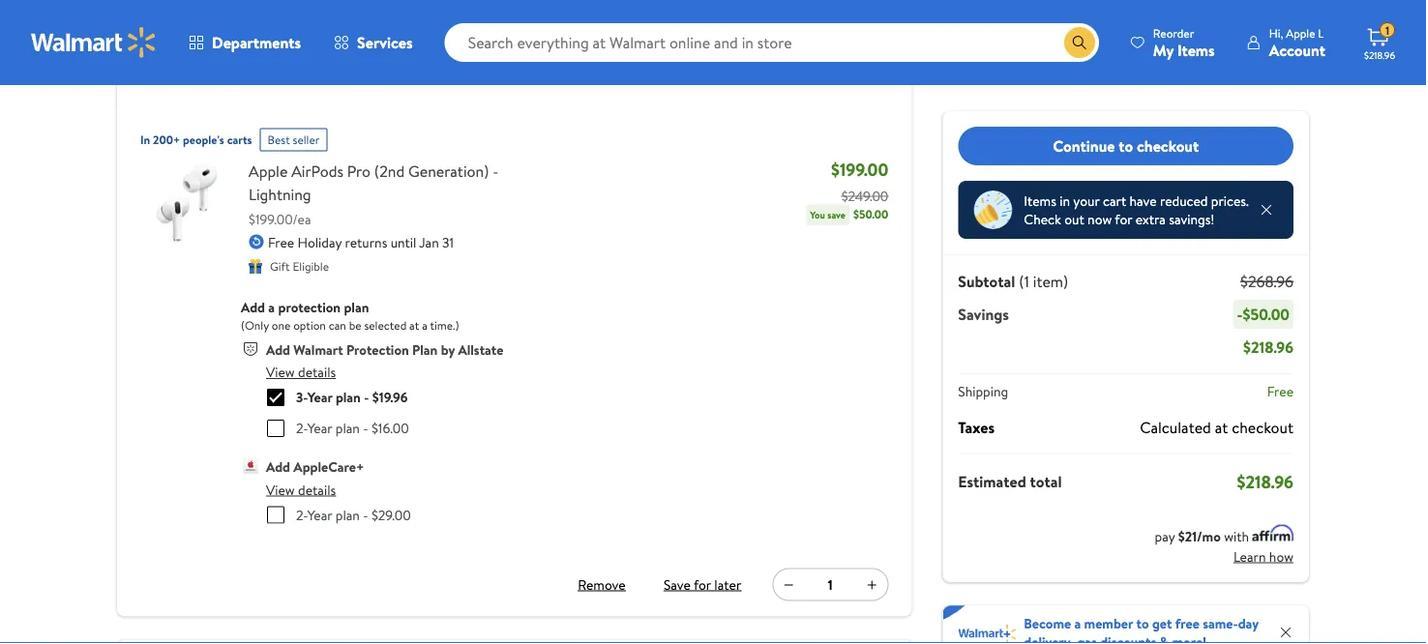 Task type: vqa. For each thing, say whether or not it's contained in the screenshot.
Act
no



Task type: describe. For each thing, give the bounding box(es) containing it.
calculated
[[1140, 417, 1212, 438]]

have
[[1130, 191, 1157, 210]]

savings
[[959, 304, 1010, 325]]

reduced
[[1161, 191, 1208, 210]]

estimated total
[[959, 471, 1062, 493]]

save
[[828, 209, 846, 222]]

one
[[272, 317, 291, 333]]

airpods
[[292, 160, 344, 181]]

later
[[715, 575, 742, 594]]

holiday
[[298, 233, 342, 252]]

$268.96
[[1241, 271, 1294, 292]]

generation)
[[409, 160, 489, 181]]

people's
[[183, 132, 224, 148]]

200+
[[153, 132, 180, 148]]

my
[[1154, 39, 1174, 60]]

learn how
[[1234, 547, 1294, 566]]

(only
[[241, 317, 269, 333]]

increase quantity apple airpods pro (2nd generation) - lightning, current quantity 1 image
[[865, 577, 880, 593]]

gifteligibleicon image
[[249, 259, 262, 274]]

&
[[1160, 633, 1169, 644]]

free for free
[[1268, 382, 1294, 401]]

pay
[[1155, 527, 1175, 546]]

selected
[[364, 317, 407, 333]]

view details for applecare+
[[266, 481, 336, 499]]

$21/mo
[[1179, 527, 1221, 546]]

eligible
[[293, 258, 329, 275]]

hi, apple l account
[[1270, 25, 1326, 60]]

view details button for applecare+
[[266, 481, 336, 499]]

$249.00
[[842, 187, 889, 206]]

lightning
[[249, 183, 311, 205]]

pay $21/mo with
[[1155, 527, 1253, 546]]

member
[[1085, 614, 1134, 633]]

1 vertical spatial at
[[1215, 417, 1229, 438]]

option
[[293, 317, 326, 333]]

year for 2-year plan - $16.00
[[308, 419, 332, 438]]

Walmart Site-Wide search field
[[445, 23, 1099, 62]]

0 vertical spatial $218.96
[[1365, 48, 1396, 61]]

1 vertical spatial $218.96
[[1244, 337, 1294, 358]]

92037 button
[[219, 24, 261, 45]]

items in your cart have reduced prices. check out now for extra savings!
[[1024, 191, 1249, 229]]

more!
[[1173, 633, 1207, 644]]

apple airpods pro (2nd generation) - lightning $199.00/ea
[[249, 160, 499, 229]]

for inside items in your cart have reduced prices. check out now for extra savings!
[[1115, 210, 1133, 229]]

best
[[268, 132, 290, 148]]

free shipping, arrives thu, nov 16 92037 element
[[117, 0, 912, 58]]

reduced price image
[[974, 191, 1013, 229]]

subtotal (1 item)
[[959, 271, 1069, 292]]

2-Year plan - $16.00 checkbox
[[267, 420, 285, 438]]

checkout for continue to checkout
[[1137, 135, 1199, 157]]

cart
[[1103, 191, 1127, 210]]

1 vertical spatial 1
[[828, 576, 833, 595]]

details for applecare+
[[298, 481, 336, 499]]

pro
[[347, 160, 371, 181]]

view details for walmart
[[266, 363, 336, 382]]

$29.00
[[372, 506, 411, 525]]

how
[[1270, 547, 1294, 566]]

by
[[441, 340, 455, 359]]

items inside reorder my items
[[1178, 39, 1216, 60]]

$199.00/ea
[[249, 210, 311, 229]]

your
[[1074, 191, 1100, 210]]

(2nd
[[374, 160, 405, 181]]

learn
[[1234, 547, 1267, 566]]

save
[[664, 575, 691, 594]]

free for free holiday returns until jan 31
[[268, 233, 294, 252]]

in
[[1060, 191, 1071, 210]]

discounts
[[1101, 633, 1157, 644]]

account
[[1270, 39, 1326, 60]]

plan
[[412, 340, 438, 359]]

departments
[[212, 32, 301, 53]]

calculated at checkout
[[1140, 417, 1294, 438]]

$16.00
[[372, 419, 409, 438]]

you
[[810, 209, 826, 222]]

search icon image
[[1072, 35, 1088, 50]]

2 vertical spatial $218.96
[[1238, 470, 1294, 494]]

be
[[349, 317, 362, 333]]

prices.
[[1212, 191, 1249, 210]]

hi,
[[1270, 25, 1284, 41]]

continue to checkout
[[1053, 135, 1199, 157]]

add walmart protection plan by allstate
[[266, 340, 504, 359]]

continue
[[1053, 135, 1115, 157]]

same-
[[1203, 614, 1239, 633]]

view for walmart
[[266, 363, 295, 382]]

in
[[140, 132, 150, 148]]

2-year plan - $16.00
[[296, 419, 409, 438]]

plan inside add a protection plan (only one option can be selected at a time.)
[[344, 298, 369, 317]]

best seller alert
[[260, 121, 328, 151]]

save for later button
[[660, 570, 746, 601]]

$199.00 $249.00 you save $50.00
[[810, 158, 889, 223]]

departments button
[[172, 19, 318, 66]]



Task type: locate. For each thing, give the bounding box(es) containing it.
year for 3-year plan - $19.96
[[308, 388, 333, 407]]

92037
[[219, 24, 261, 45]]

shipping
[[959, 382, 1009, 401]]

best seller
[[268, 132, 320, 148]]

services button
[[318, 19, 429, 66]]

gas
[[1078, 633, 1098, 644]]

1 right l
[[1386, 22, 1390, 38]]

in 200+ people's carts
[[140, 132, 252, 148]]

-$50.00
[[1238, 304, 1290, 325]]

free up calculated at checkout on the bottom right of page
[[1268, 382, 1294, 401]]

0 horizontal spatial for
[[694, 575, 711, 594]]

plan for $29.00
[[336, 506, 360, 525]]

2 horizontal spatial a
[[1075, 614, 1081, 633]]

1 vertical spatial items
[[1024, 191, 1057, 210]]

details for walmart
[[298, 363, 336, 382]]

2-
[[296, 419, 308, 438], [296, 506, 308, 525]]

0 horizontal spatial $50.00
[[854, 206, 889, 223]]

1 horizontal spatial $50.00
[[1243, 304, 1290, 325]]

year right 3-year plan - $19.96 checkbox at the bottom left
[[308, 388, 333, 407]]

with
[[1225, 527, 1250, 546]]

- right generation)
[[493, 160, 499, 181]]

1 year from the top
[[308, 388, 333, 407]]

1 vertical spatial free
[[1268, 382, 1294, 401]]

a for add
[[268, 298, 275, 317]]

l
[[1319, 25, 1324, 41]]

free
[[1176, 614, 1200, 633]]

31
[[442, 233, 454, 252]]

0 horizontal spatial a
[[268, 298, 275, 317]]

0 horizontal spatial apple
[[249, 160, 288, 181]]

checkout right calculated
[[1232, 417, 1294, 438]]

protection
[[347, 340, 409, 359]]

close nudge image
[[1259, 202, 1275, 218]]

items left in
[[1024, 191, 1057, 210]]

2 vertical spatial year
[[308, 506, 332, 525]]

1 vertical spatial for
[[694, 575, 711, 594]]

1 vertical spatial add
[[266, 340, 290, 359]]

walmart plus image
[[959, 625, 1017, 644]]

2-Year plan - $29.00 checkbox
[[267, 507, 285, 524]]

applecare logo image
[[243, 459, 258, 474]]

- down $268.96
[[1238, 304, 1243, 325]]

1 details from the top
[[298, 363, 336, 382]]

year down "3-" at the bottom
[[308, 419, 332, 438]]

walmart image
[[31, 27, 157, 58]]

jan
[[419, 233, 439, 252]]

gift eligible
[[270, 258, 329, 275]]

year right 2-year plan - $29.00 option
[[308, 506, 332, 525]]

reorder
[[1154, 25, 1195, 41]]

1 vertical spatial year
[[308, 419, 332, 438]]

1 horizontal spatial items
[[1178, 39, 1216, 60]]

free down $199.00/ea
[[268, 233, 294, 252]]

allstate
[[458, 340, 504, 359]]

2 year from the top
[[308, 419, 332, 438]]

apple airpods pro (2nd generation) - lightning, with add-on services, $199.00/ea, 1 in cart gift eligible image
[[140, 159, 233, 252]]

0 vertical spatial add
[[241, 298, 265, 317]]

0 vertical spatial checkout
[[1137, 135, 1199, 157]]

1 horizontal spatial 1
[[1386, 22, 1390, 38]]

apple inside the hi, apple l account
[[1287, 25, 1316, 41]]

add right applecare logo
[[266, 458, 290, 477]]

1 view details button from the top
[[266, 363, 336, 382]]

details down add applecare+
[[298, 481, 336, 499]]

(1
[[1020, 271, 1030, 292]]

0 horizontal spatial at
[[410, 317, 419, 333]]

items
[[1178, 39, 1216, 60], [1024, 191, 1057, 210]]

now
[[1088, 210, 1112, 229]]

item)
[[1034, 271, 1069, 292]]

3-year plan - $19.96
[[296, 388, 408, 407]]

1 view from the top
[[266, 363, 295, 382]]

add for add applecare+
[[266, 458, 290, 477]]

2 view from the top
[[266, 481, 295, 499]]

0 vertical spatial details
[[298, 363, 336, 382]]

day
[[1239, 614, 1259, 633]]

0 vertical spatial year
[[308, 388, 333, 407]]

1 horizontal spatial a
[[422, 317, 428, 333]]

details down walmart
[[298, 363, 336, 382]]

$50.00 down $268.96
[[1243, 304, 1290, 325]]

- inside apple airpods pro (2nd generation) - lightning $199.00/ea
[[493, 160, 499, 181]]

1 horizontal spatial apple
[[1287, 25, 1316, 41]]

for right now
[[1115, 210, 1133, 229]]

$218.96 down -$50.00
[[1244, 337, 1294, 358]]

apple inside apple airpods pro (2nd generation) - lightning $199.00/ea
[[249, 160, 288, 181]]

0 vertical spatial 1
[[1386, 22, 1390, 38]]

estimated
[[959, 471, 1027, 493]]

plan
[[344, 298, 369, 317], [336, 388, 361, 407], [336, 419, 360, 438], [336, 506, 360, 525]]

items right my
[[1178, 39, 1216, 60]]

view up 2-year plan - $29.00 option
[[266, 481, 295, 499]]

become
[[1024, 614, 1072, 633]]

at
[[410, 317, 419, 333], [1215, 417, 1229, 438]]

view details button for walmart
[[266, 363, 336, 382]]

$218.96 up affirm icon
[[1238, 470, 1294, 494]]

1 vertical spatial checkout
[[1232, 417, 1294, 438]]

apple airpods pro (2nd generation) - lightning link
[[249, 159, 561, 206]]

items inside items in your cart have reduced prices. check out now for extra savings!
[[1024, 191, 1057, 210]]

0 vertical spatial 2-
[[296, 419, 308, 438]]

$50.00 inside the $199.00 $249.00 you save $50.00
[[854, 206, 889, 223]]

services
[[357, 32, 413, 53]]

0 horizontal spatial checkout
[[1137, 135, 1199, 157]]

add a protection plan (only one option can be selected at a time.)
[[241, 298, 459, 333]]

$218.96 right account
[[1365, 48, 1396, 61]]

3 year from the top
[[308, 506, 332, 525]]

add left one
[[241, 298, 265, 317]]

close walmart plus section image
[[1279, 625, 1294, 641]]

1 horizontal spatial checkout
[[1232, 417, 1294, 438]]

check
[[1024, 210, 1062, 229]]

free
[[268, 233, 294, 252], [1268, 382, 1294, 401]]

a left protection at left top
[[268, 298, 275, 317]]

2 2- from the top
[[296, 506, 308, 525]]

- for $19.96
[[364, 388, 369, 407]]

0 vertical spatial free
[[268, 233, 294, 252]]

continue to checkout button
[[959, 127, 1294, 166]]

protection
[[278, 298, 341, 317]]

year
[[308, 388, 333, 407], [308, 419, 332, 438], [308, 506, 332, 525]]

total
[[1031, 471, 1062, 493]]

1 2- from the top
[[296, 419, 308, 438]]

1 vertical spatial apple
[[249, 160, 288, 181]]

view details down add applecare+
[[266, 481, 336, 499]]

a
[[268, 298, 275, 317], [422, 317, 428, 333], [1075, 614, 1081, 633]]

1 vertical spatial $50.00
[[1243, 304, 1290, 325]]

1 vertical spatial details
[[298, 481, 336, 499]]

3-Year plan - $19.96 checkbox
[[267, 389, 285, 407]]

$218.96
[[1365, 48, 1396, 61], [1244, 337, 1294, 358], [1238, 470, 1294, 494]]

1 vertical spatial view details
[[266, 481, 336, 499]]

at right calculated
[[1215, 417, 1229, 438]]

apple up lightning
[[249, 160, 288, 181]]

view
[[266, 363, 295, 382], [266, 481, 295, 499]]

add down one
[[266, 340, 290, 359]]

1 view details from the top
[[266, 363, 336, 382]]

1 horizontal spatial at
[[1215, 417, 1229, 438]]

returns
[[345, 233, 388, 252]]

2 vertical spatial add
[[266, 458, 290, 477]]

carts
[[227, 132, 252, 148]]

checkout up reduced
[[1137, 135, 1199, 157]]

view up 3-year plan - $19.96 checkbox at the bottom left
[[266, 363, 295, 382]]

0 vertical spatial at
[[410, 317, 419, 333]]

view details up "3-" at the bottom
[[266, 363, 336, 382]]

0 vertical spatial apple
[[1287, 25, 1316, 41]]

plan for $16.00
[[336, 419, 360, 438]]

a left time.)
[[422, 317, 428, 333]]

a right the become at bottom right
[[1075, 614, 1081, 633]]

to left get at the right of page
[[1137, 614, 1150, 633]]

- for $16.00
[[363, 419, 368, 438]]

time.)
[[430, 317, 459, 333]]

- left $19.96
[[364, 388, 369, 407]]

2- right 2-year plan - $29.00 option
[[296, 506, 308, 525]]

1 vertical spatial to
[[1137, 614, 1150, 633]]

0 vertical spatial to
[[1119, 135, 1134, 157]]

checkout for calculated at checkout
[[1232, 417, 1294, 438]]

affirm image
[[1253, 525, 1294, 542]]

remove
[[578, 575, 626, 594]]

checkout inside continue to checkout 'button'
[[1137, 135, 1199, 157]]

applecare+
[[294, 458, 364, 477]]

2- right '2-year plan - $16.00' "option"
[[296, 419, 308, 438]]

1 horizontal spatial to
[[1137, 614, 1150, 633]]

$19.96
[[372, 388, 408, 407]]

view for applecare+
[[266, 481, 295, 499]]

plan down "3-year plan - $19.96"
[[336, 419, 360, 438]]

in 200+ people's carts alert
[[140, 121, 252, 151]]

$50.00 down $249.00
[[854, 206, 889, 223]]

can
[[329, 317, 346, 333]]

0 horizontal spatial 1
[[828, 576, 833, 595]]

reorder my items
[[1154, 25, 1216, 60]]

add
[[241, 298, 265, 317], [266, 340, 290, 359], [266, 458, 290, 477]]

- left $16.00
[[363, 419, 368, 438]]

to inside become a member to get free same-day delivery, gas discounts & more!
[[1137, 614, 1150, 633]]

gift
[[270, 258, 290, 275]]

1 vertical spatial view details button
[[266, 481, 336, 499]]

0 horizontal spatial to
[[1119, 135, 1134, 157]]

extra
[[1136, 210, 1166, 229]]

0 vertical spatial for
[[1115, 210, 1133, 229]]

a for become
[[1075, 614, 1081, 633]]

1 right 'decrease quantity apple airpods pro (2nd generation) - lightning, current quantity 1' icon
[[828, 576, 833, 595]]

0 horizontal spatial items
[[1024, 191, 1057, 210]]

apple left l
[[1287, 25, 1316, 41]]

for right save
[[694, 575, 711, 594]]

1
[[1386, 22, 1390, 38], [828, 576, 833, 595]]

plan up 2-year plan - $16.00
[[336, 388, 361, 407]]

decrease quantity apple airpods pro (2nd generation) - lightning, current quantity 1 image
[[781, 577, 797, 593]]

savings!
[[1170, 210, 1215, 229]]

at inside add a protection plan (only one option can be selected at a time.)
[[410, 317, 419, 333]]

plan for $19.96
[[336, 388, 361, 407]]

2 view details button from the top
[[266, 481, 336, 499]]

until
[[391, 233, 417, 252]]

1 horizontal spatial free
[[1268, 382, 1294, 401]]

plan right protection at left top
[[344, 298, 369, 317]]

add for add walmart protection plan by allstate
[[266, 340, 290, 359]]

- left $29.00
[[363, 506, 368, 525]]

-
[[493, 160, 499, 181], [1238, 304, 1243, 325], [364, 388, 369, 407], [363, 419, 368, 438], [363, 506, 368, 525]]

add inside add a protection plan (only one option can be selected at a time.)
[[241, 298, 265, 317]]

to
[[1119, 135, 1134, 157], [1137, 614, 1150, 633]]

2 details from the top
[[298, 481, 336, 499]]

view details button
[[266, 363, 336, 382], [266, 481, 336, 499]]

0 vertical spatial $50.00
[[854, 206, 889, 223]]

view details
[[266, 363, 336, 382], [266, 481, 336, 499]]

remove button
[[571, 570, 633, 601]]

2 view details from the top
[[266, 481, 336, 499]]

1 vertical spatial 2-
[[296, 506, 308, 525]]

- for $29.00
[[363, 506, 368, 525]]

for
[[1115, 210, 1133, 229], [694, 575, 711, 594]]

save for later
[[664, 575, 742, 594]]

$199.00
[[832, 158, 889, 182]]

get
[[1153, 614, 1173, 633]]

for inside button
[[694, 575, 711, 594]]

view details button down add applecare+
[[266, 481, 336, 499]]

2- for 2-year plan - $16.00
[[296, 419, 308, 438]]

year for 2-year plan - $29.00
[[308, 506, 332, 525]]

details
[[298, 363, 336, 382], [298, 481, 336, 499]]

to right continue
[[1119, 135, 1134, 157]]

1 vertical spatial view
[[266, 481, 295, 499]]

become a member to get free same-day delivery, gas discounts & more!
[[1024, 614, 1259, 644]]

2-year plan - $29.00
[[296, 506, 411, 525]]

plan left $29.00
[[336, 506, 360, 525]]

0 vertical spatial view
[[266, 363, 295, 382]]

0 vertical spatial view details
[[266, 363, 336, 382]]

0 horizontal spatial free
[[268, 233, 294, 252]]

walmart
[[294, 340, 343, 359]]

Search search field
[[445, 23, 1099, 62]]

0 vertical spatial items
[[1178, 39, 1216, 60]]

0 vertical spatial view details button
[[266, 363, 336, 382]]

free holiday returns until jan 31
[[268, 233, 454, 252]]

to inside 'button'
[[1119, 135, 1134, 157]]

a inside become a member to get free same-day delivery, gas discounts & more!
[[1075, 614, 1081, 633]]

1 horizontal spatial for
[[1115, 210, 1133, 229]]

at up plan
[[410, 317, 419, 333]]

2- for 2-year plan - $29.00
[[296, 506, 308, 525]]

view details button up "3-" at the bottom
[[266, 363, 336, 382]]



